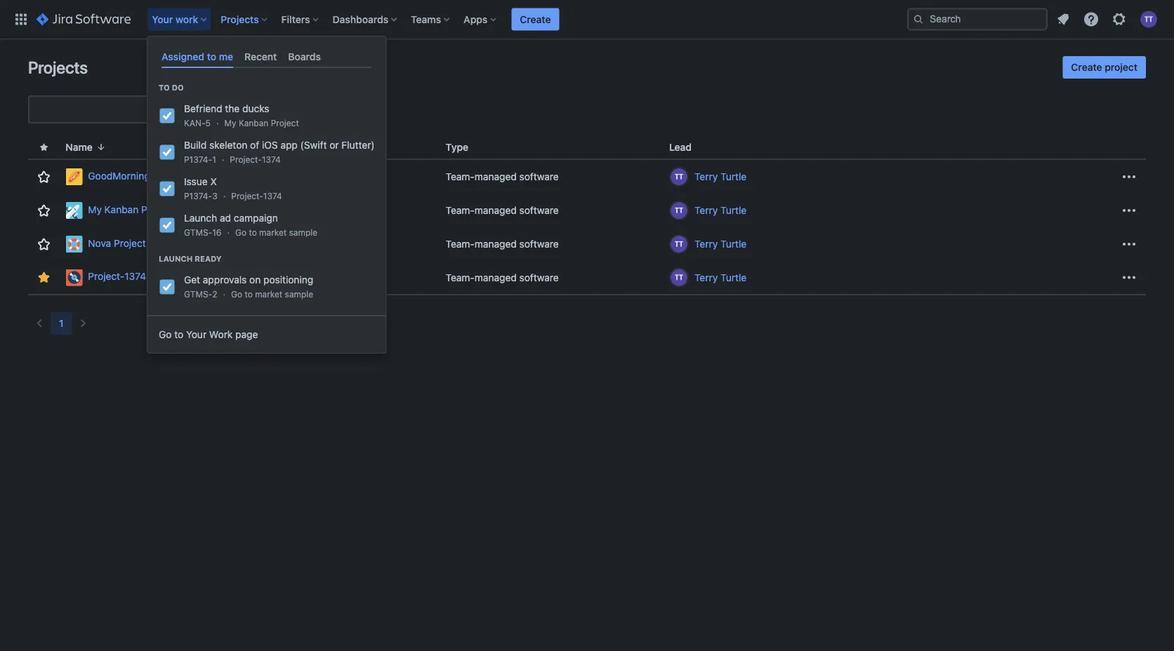 Task type: locate. For each thing, give the bounding box(es) containing it.
2 turtle from the top
[[721, 205, 747, 216]]

2 gtms- from the top
[[184, 290, 212, 299]]

p1374-
[[184, 155, 212, 165], [184, 191, 212, 201]]

1 terry turtle from the top
[[695, 171, 747, 183]]

1 button
[[51, 313, 72, 335]]

1 vertical spatial p1374-
[[184, 191, 212, 201]]

turtle for project
[[721, 239, 747, 250]]

create for create
[[520, 13, 551, 25]]

0 vertical spatial kanban
[[239, 118, 269, 128]]

4 software from the top
[[520, 272, 559, 283]]

1 inside "button"
[[59, 318, 64, 329]]

market for on
[[255, 290, 283, 299]]

1 vertical spatial project-1374
[[231, 191, 282, 201]]

notifications image
[[1055, 11, 1072, 28]]

go down approvals
[[231, 290, 242, 299]]

go left "work"
[[159, 329, 172, 341]]

to
[[207, 51, 216, 62], [159, 83, 170, 93], [249, 228, 257, 238], [245, 290, 253, 299], [174, 329, 183, 341]]

projects up the me
[[221, 13, 259, 25]]

terry turtle link for project
[[695, 237, 747, 251]]

1 vertical spatial 1374
[[263, 191, 282, 201]]

flutter)
[[342, 140, 375, 151]]

0 vertical spatial market
[[259, 228, 287, 238]]

sample up np
[[289, 228, 318, 238]]

Search field
[[908, 8, 1048, 31]]

my up nova
[[88, 204, 102, 215]]

next image
[[75, 315, 92, 332]]

issue
[[184, 176, 208, 188]]

4 terry turtle from the top
[[695, 272, 747, 283]]

primary element
[[8, 0, 908, 39]]

project- up campaign
[[231, 191, 263, 201]]

filters
[[281, 13, 310, 25]]

managed
[[475, 171, 517, 183], [475, 205, 517, 216], [475, 239, 517, 250], [475, 272, 517, 283]]

go to market sample for campaign
[[235, 228, 318, 238]]

1374 up campaign
[[263, 191, 282, 201]]

1 down skeleton
[[212, 155, 216, 165]]

0 vertical spatial go
[[235, 228, 247, 238]]

2 terry turtle link from the top
[[695, 204, 747, 218]]

terry turtle for kanban
[[695, 205, 747, 216]]

2 vertical spatial project-
[[88, 271, 125, 283]]

3 software from the top
[[520, 239, 559, 250]]

project-1374 for x
[[231, 191, 282, 201]]

1 vertical spatial kanban
[[104, 204, 139, 215]]

3 managed from the top
[[475, 239, 517, 250]]

4 team-managed software from the top
[[446, 272, 559, 283]]

nova project
[[88, 238, 146, 249]]

project-
[[230, 155, 262, 165], [231, 191, 263, 201], [88, 271, 125, 283]]

team- for 1374
[[446, 272, 475, 283]]

1 vertical spatial project-
[[231, 191, 263, 201]]

project- down of
[[230, 155, 262, 165]]

teams
[[411, 13, 441, 25]]

16
[[212, 228, 222, 238]]

1 vertical spatial my
[[88, 204, 102, 215]]

None text field
[[30, 100, 167, 119]]

p1374- down issue
[[184, 191, 212, 201]]

4 team- from the top
[[446, 272, 475, 283]]

lead button
[[664, 140, 709, 155]]

4 managed from the top
[[475, 272, 517, 283]]

project down goodmorning link on the left top of page
[[141, 204, 173, 215]]

0 vertical spatial project-
[[230, 155, 262, 165]]

create inside primary element
[[520, 13, 551, 25]]

recent
[[245, 51, 277, 62]]

projects
[[221, 13, 259, 25], [28, 58, 88, 77]]

the
[[225, 103, 240, 115]]

project-1374 link
[[66, 269, 300, 286]]

tab list
[[156, 45, 378, 68]]

key
[[312, 142, 329, 153]]

2 vertical spatial project-1374
[[88, 271, 146, 283]]

my down jira software
[[224, 118, 236, 128]]

1374 down nova project
[[125, 271, 146, 283]]

0 vertical spatial projects
[[221, 13, 259, 25]]

create
[[520, 13, 551, 25], [1072, 61, 1103, 73]]

team- for project
[[446, 239, 475, 250]]

kanban
[[239, 118, 269, 128], [104, 204, 139, 215]]

0 vertical spatial more image
[[1121, 169, 1138, 185]]

0 horizontal spatial your
[[152, 13, 173, 25]]

0 horizontal spatial 1
[[59, 318, 64, 329]]

search image
[[913, 14, 925, 25]]

1374 down ios
[[262, 155, 281, 165]]

3 terry from the top
[[695, 239, 718, 250]]

1 vertical spatial go to market sample
[[231, 290, 313, 299]]

terry
[[695, 171, 718, 183], [695, 205, 718, 216], [695, 239, 718, 250], [695, 272, 718, 283]]

terry turtle link for kanban
[[695, 204, 747, 218]]

project-1374 down nova project
[[88, 271, 146, 283]]

goodmorning
[[88, 170, 150, 182]]

market for campaign
[[259, 228, 287, 238]]

1 horizontal spatial create
[[1072, 61, 1103, 73]]

sample down positioning
[[285, 290, 313, 299]]

1 team- from the top
[[446, 171, 475, 183]]

project-1374 inside project-1374 'link'
[[88, 271, 146, 283]]

of
[[250, 140, 259, 151]]

turtle for kanban
[[721, 205, 747, 216]]

p1374- down 'build'
[[184, 155, 212, 165]]

market
[[259, 228, 287, 238], [255, 290, 283, 299]]

terry turtle for 1374
[[695, 272, 747, 283]]

go down launch ad campaign
[[235, 228, 247, 238]]

p1374- for build
[[184, 155, 212, 165]]

terry turtle link
[[695, 170, 747, 184], [695, 204, 747, 218], [695, 237, 747, 251], [695, 271, 747, 285]]

1 vertical spatial projects
[[28, 58, 88, 77]]

2 terry from the top
[[695, 205, 718, 216]]

4 terry turtle link from the top
[[695, 271, 747, 285]]

0 horizontal spatial my kanban project
[[88, 204, 173, 215]]

1 vertical spatial more image
[[1121, 269, 1138, 286]]

name button
[[60, 140, 112, 155]]

1
[[212, 155, 216, 165], [59, 318, 64, 329]]

1 horizontal spatial kanban
[[239, 118, 269, 128]]

boards
[[288, 51, 321, 62]]

1 vertical spatial create
[[1072, 61, 1103, 73]]

p1374
[[312, 272, 339, 283]]

1 gtms- from the top
[[184, 228, 212, 238]]

1 p1374- from the top
[[184, 155, 212, 165]]

1 horizontal spatial my
[[224, 118, 236, 128]]

2 software from the top
[[520, 205, 559, 216]]

1 vertical spatial more image
[[1121, 202, 1138, 219]]

1 vertical spatial market
[[255, 290, 283, 299]]

project- down nova
[[88, 271, 125, 283]]

2 p1374- from the top
[[184, 191, 212, 201]]

go to market sample down campaign
[[235, 228, 318, 238]]

jira software image
[[37, 11, 131, 28], [37, 11, 131, 28]]

launch ready
[[159, 255, 222, 264]]

project down clear icon
[[271, 118, 299, 128]]

managed for kanban
[[475, 205, 517, 216]]

0 vertical spatial sample
[[289, 228, 318, 238]]

my kanban project down clear icon
[[224, 118, 299, 128]]

1 horizontal spatial projects
[[221, 13, 259, 25]]

clear image
[[301, 104, 312, 115]]

project right nova
[[114, 238, 146, 249]]

1 horizontal spatial 1
[[212, 155, 216, 165]]

0 vertical spatial my
[[224, 118, 236, 128]]

previous image
[[31, 315, 48, 332]]

0 vertical spatial gtms-
[[184, 228, 212, 238]]

1 vertical spatial go
[[231, 290, 242, 299]]

create project
[[1072, 61, 1138, 73]]

1 vertical spatial 1
[[59, 318, 64, 329]]

x
[[210, 176, 217, 188]]

turtle
[[721, 171, 747, 183], [721, 205, 747, 216], [721, 239, 747, 250], [721, 272, 747, 283]]

name
[[66, 142, 93, 153]]

banner containing your work
[[0, 0, 1175, 39]]

1374 for x
[[263, 191, 282, 201]]

1 vertical spatial sample
[[285, 290, 313, 299]]

gtms-16
[[184, 228, 222, 238]]

banner
[[0, 0, 1175, 39]]

2 vertical spatial go
[[159, 329, 172, 341]]

kanban down ducks
[[239, 118, 269, 128]]

go for approvals
[[231, 290, 242, 299]]

1 horizontal spatial your
[[186, 329, 207, 341]]

go
[[235, 228, 247, 238], [231, 290, 242, 299], [159, 329, 172, 341]]

1 horizontal spatial my kanban project
[[224, 118, 299, 128]]

3 terry turtle link from the top
[[695, 237, 747, 251]]

on
[[249, 274, 261, 286]]

create right apps popup button
[[520, 13, 551, 25]]

0 horizontal spatial create
[[520, 13, 551, 25]]

1374
[[262, 155, 281, 165], [263, 191, 282, 201], [125, 271, 146, 283]]

1 vertical spatial my kanban project
[[88, 204, 173, 215]]

my kanban project down 'goodmorning'
[[88, 204, 173, 215]]

gtms-
[[184, 228, 212, 238], [184, 290, 212, 299]]

gtms-2
[[184, 290, 217, 299]]

0 vertical spatial your
[[152, 13, 173, 25]]

star my kanban project image
[[36, 202, 52, 219]]

1374 for skeleton
[[262, 155, 281, 165]]

kan-
[[184, 118, 206, 128]]

2 team- from the top
[[446, 205, 475, 216]]

0 vertical spatial more image
[[1121, 236, 1138, 253]]

market down campaign
[[259, 228, 287, 238]]

sample
[[289, 228, 318, 238], [285, 290, 313, 299]]

create for create project
[[1072, 61, 1103, 73]]

team-
[[446, 171, 475, 183], [446, 205, 475, 216], [446, 239, 475, 250], [446, 272, 475, 283]]

team-managed software
[[446, 171, 559, 183], [446, 205, 559, 216], [446, 239, 559, 250], [446, 272, 559, 283]]

more image
[[1121, 169, 1138, 185], [1121, 202, 1138, 219]]

kanban down 'goodmorning'
[[104, 204, 139, 215]]

3 team- from the top
[[446, 239, 475, 250]]

2 terry turtle from the top
[[695, 205, 747, 216]]

3 team-managed software from the top
[[446, 239, 559, 250]]

team-managed software for project
[[446, 239, 559, 250]]

0 vertical spatial go to market sample
[[235, 228, 318, 238]]

0 vertical spatial 1374
[[262, 155, 281, 165]]

2 team-managed software from the top
[[446, 205, 559, 216]]

0 horizontal spatial my
[[88, 204, 102, 215]]

go to market sample
[[235, 228, 318, 238], [231, 290, 313, 299]]

project-1374 down of
[[230, 155, 281, 165]]

gtms- for launch
[[184, 228, 212, 238]]

more image
[[1121, 236, 1138, 253], [1121, 269, 1138, 286]]

tab list containing assigned to me
[[156, 45, 378, 68]]

assigned to me
[[162, 51, 233, 62]]

project-1374 up campaign
[[231, 191, 282, 201]]

sample for launch ad campaign
[[289, 228, 318, 238]]

projects button
[[217, 8, 273, 31]]

to left the me
[[207, 51, 216, 62]]

dashboards button
[[328, 8, 403, 31]]

terry turtle
[[695, 171, 747, 183], [695, 205, 747, 216], [695, 239, 747, 250], [695, 272, 747, 283]]

my kanban project
[[224, 118, 299, 128], [88, 204, 173, 215]]

2 vertical spatial 1374
[[125, 271, 146, 283]]

2 managed from the top
[[475, 205, 517, 216]]

create left project
[[1072, 61, 1103, 73]]

to left 'do'
[[159, 83, 170, 93]]

3 terry turtle from the top
[[695, 239, 747, 250]]

ready
[[195, 255, 222, 264]]

star goodmorning image
[[36, 169, 52, 185]]

1 left next icon
[[59, 318, 64, 329]]

gtms- down get on the left of page
[[184, 290, 212, 299]]

befriend the ducks
[[184, 103, 269, 115]]

1 vertical spatial your
[[186, 329, 207, 341]]

gtms- down the launch
[[184, 228, 212, 238]]

projects down appswitcher icon
[[28, 58, 88, 77]]

0 vertical spatial p1374-
[[184, 155, 212, 165]]

my
[[224, 118, 236, 128], [88, 204, 102, 215]]

project-1374
[[230, 155, 281, 165], [231, 191, 282, 201], [88, 271, 146, 283]]

1 software from the top
[[520, 171, 559, 183]]

0 vertical spatial create
[[520, 13, 551, 25]]

approvals
[[203, 274, 247, 286]]

4 turtle from the top
[[721, 272, 747, 283]]

go to market sample down positioning
[[231, 290, 313, 299]]

market down on
[[255, 290, 283, 299]]

to down campaign
[[249, 228, 257, 238]]

0 vertical spatial project-1374
[[230, 155, 281, 165]]

project- inside 'link'
[[88, 271, 125, 283]]

1 vertical spatial gtms-
[[184, 290, 212, 299]]

p1374-3
[[184, 191, 218, 201]]

4 terry from the top
[[695, 272, 718, 283]]

3 turtle from the top
[[721, 239, 747, 250]]

go for ad
[[235, 228, 247, 238]]

project- for x
[[231, 191, 263, 201]]

0 horizontal spatial kanban
[[104, 204, 139, 215]]

project
[[271, 118, 299, 128], [141, 204, 173, 215], [114, 238, 146, 249]]

your left "work"
[[186, 329, 207, 341]]

to left "work"
[[174, 329, 183, 341]]

your left work
[[152, 13, 173, 25]]

clear image
[[263, 104, 274, 115]]

gtms- for get
[[184, 290, 212, 299]]

2 more image from the top
[[1121, 269, 1138, 286]]



Task type: vqa. For each thing, say whether or not it's contained in the screenshot.
Turtle related to Project
yes



Task type: describe. For each thing, give the bounding box(es) containing it.
go to market sample for on
[[231, 290, 313, 299]]

project-1374 for skeleton
[[230, 155, 281, 165]]

1 more image from the top
[[1121, 169, 1138, 185]]

work
[[176, 13, 198, 25]]

type
[[446, 142, 469, 153]]

appswitcher icon image
[[13, 11, 30, 28]]

3
[[212, 191, 218, 201]]

issue x
[[184, 176, 217, 188]]

to do
[[159, 83, 184, 93]]

settings image
[[1111, 11, 1128, 28]]

befriend
[[184, 103, 222, 115]]

create button
[[512, 8, 560, 31]]

terry turtle link for 1374
[[695, 271, 747, 285]]

1 managed from the top
[[475, 171, 517, 183]]

get approvals on positioning
[[184, 274, 313, 286]]

sample for get approvals on positioning
[[285, 290, 313, 299]]

0 vertical spatial my kanban project
[[224, 118, 299, 128]]

launch ad campaign
[[184, 213, 278, 224]]

managed for 1374
[[475, 272, 517, 283]]

2
[[212, 290, 217, 299]]

star nova project image
[[36, 236, 52, 253]]

goodmorning link
[[66, 169, 300, 185]]

work
[[209, 329, 233, 341]]

launch
[[159, 255, 193, 264]]

1 more image from the top
[[1121, 236, 1138, 253]]

1 vertical spatial project
[[141, 204, 173, 215]]

software for kanban
[[520, 205, 559, 216]]

or
[[330, 140, 339, 151]]

teams button
[[407, 8, 455, 31]]

campaign
[[234, 213, 278, 224]]

key button
[[306, 140, 346, 155]]

1 terry turtle link from the top
[[695, 170, 747, 184]]

ad
[[220, 213, 231, 224]]

go to your work page link
[[148, 321, 386, 349]]

nova project link
[[66, 236, 300, 253]]

(swift
[[300, 140, 327, 151]]

team-managed software for 1374
[[446, 272, 559, 283]]

project
[[1105, 61, 1138, 73]]

page
[[235, 329, 258, 341]]

filters button
[[277, 8, 324, 31]]

0 horizontal spatial projects
[[28, 58, 88, 77]]

build skeleton of ios app (swift or flutter)
[[184, 140, 375, 151]]

nova
[[88, 238, 111, 249]]

team-managed software for kanban
[[446, 205, 559, 216]]

help image
[[1083, 11, 1100, 28]]

software
[[225, 104, 260, 114]]

software for project
[[520, 239, 559, 250]]

your inside dropdown button
[[152, 13, 173, 25]]

kan-5
[[184, 118, 211, 128]]

p1374- for issue
[[184, 191, 212, 201]]

do
[[172, 83, 184, 93]]

terry for project
[[695, 239, 718, 250]]

projects inside dropdown button
[[221, 13, 259, 25]]

2 more image from the top
[[1121, 202, 1138, 219]]

assigned
[[162, 51, 204, 62]]

apps button
[[460, 8, 502, 31]]

skeleton
[[209, 140, 248, 151]]

jira software
[[208, 104, 260, 114]]

0 vertical spatial project
[[271, 118, 299, 128]]

go to your work page
[[159, 329, 258, 341]]

your work button
[[148, 8, 212, 31]]

managed for project
[[475, 239, 517, 250]]

2 vertical spatial project
[[114, 238, 146, 249]]

your work
[[152, 13, 198, 25]]

software for 1374
[[520, 272, 559, 283]]

launch
[[184, 213, 217, 224]]

terry for 1374
[[695, 272, 718, 283]]

team- for kanban
[[446, 205, 475, 216]]

build
[[184, 140, 207, 151]]

apps
[[464, 13, 488, 25]]

ducks
[[242, 103, 269, 115]]

my kanban project link
[[66, 202, 300, 219]]

star project-1374 image
[[36, 269, 52, 286]]

terry for kanban
[[695, 205, 718, 216]]

5
[[206, 118, 211, 128]]

your profile and settings image
[[1141, 11, 1158, 28]]

to down get approvals on positioning
[[245, 290, 253, 299]]

jira
[[208, 104, 222, 114]]

1374 inside 'link'
[[125, 271, 146, 283]]

terry turtle for project
[[695, 239, 747, 250]]

0 vertical spatial 1
[[212, 155, 216, 165]]

project- for skeleton
[[230, 155, 262, 165]]

create project button
[[1063, 56, 1146, 79]]

positioning
[[263, 274, 313, 286]]

1 turtle from the top
[[721, 171, 747, 183]]

turtle for 1374
[[721, 272, 747, 283]]

p1374-1
[[184, 155, 216, 165]]

get
[[184, 274, 200, 286]]

app
[[281, 140, 298, 151]]

np
[[312, 239, 325, 250]]

dashboards
[[333, 13, 389, 25]]

lead
[[670, 142, 692, 153]]

me
[[219, 51, 233, 62]]

1 team-managed software from the top
[[446, 171, 559, 183]]

1 terry from the top
[[695, 171, 718, 183]]

ios
[[262, 140, 278, 151]]



